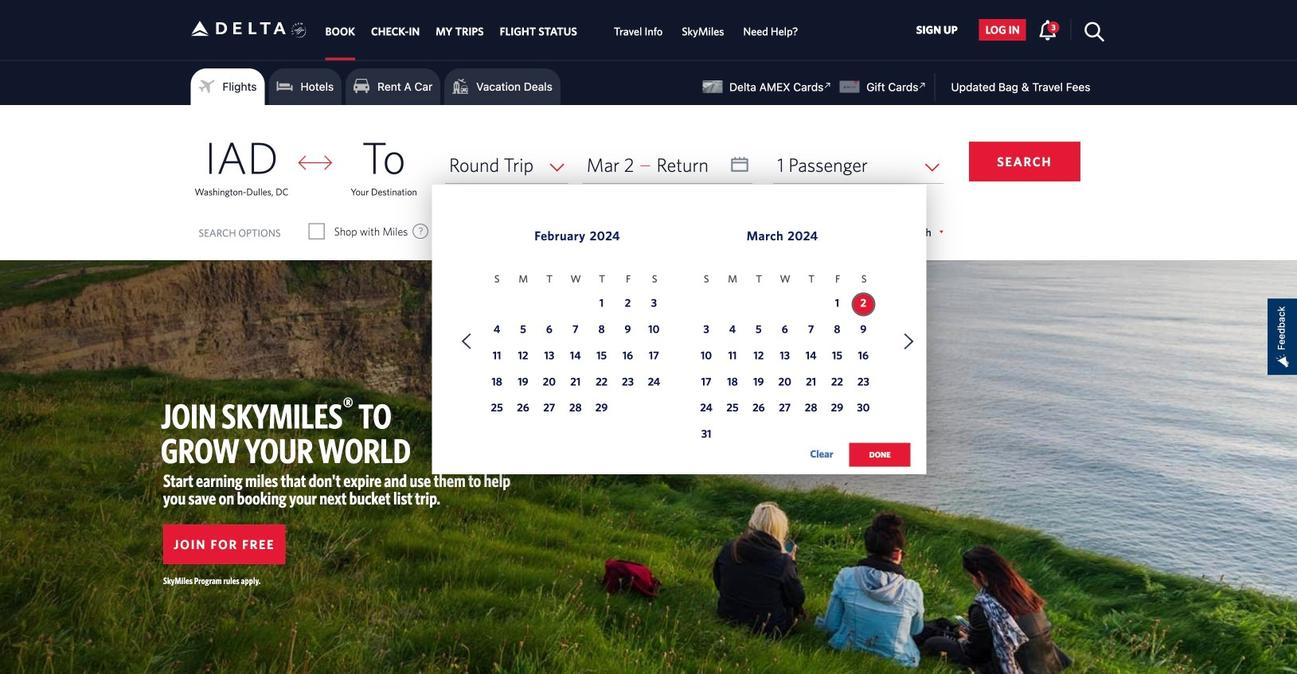 Task type: vqa. For each thing, say whether or not it's contained in the screenshot.
delta vacations logo
no



Task type: describe. For each thing, give the bounding box(es) containing it.
delta air lines image
[[191, 4, 286, 53]]

calendar expanded, use arrow keys to select date application
[[432, 185, 927, 484]]

skyteam image
[[291, 5, 307, 55]]



Task type: locate. For each thing, give the bounding box(es) containing it.
None text field
[[583, 147, 753, 184]]

1 horizontal spatial this link opens another site in a new window that may not follow the same accessibility policies as delta air lines. image
[[915, 78, 930, 93]]

tab panel
[[0, 105, 1297, 484]]

this link opens another site in a new window that may not follow the same accessibility policies as delta air lines. image
[[821, 78, 836, 93], [915, 78, 930, 93]]

0 horizontal spatial this link opens another site in a new window that may not follow the same accessibility policies as delta air lines. image
[[821, 78, 836, 93]]

tab list
[[317, 0, 808, 60]]

2 this link opens another site in a new window that may not follow the same accessibility policies as delta air lines. image from the left
[[915, 78, 930, 93]]

None checkbox
[[309, 224, 324, 240], [594, 224, 608, 240], [309, 224, 324, 240], [594, 224, 608, 240]]

1 this link opens another site in a new window that may not follow the same accessibility policies as delta air lines. image from the left
[[821, 78, 836, 93]]

None field
[[445, 147, 568, 184], [773, 147, 944, 184], [445, 147, 568, 184], [773, 147, 944, 184]]



